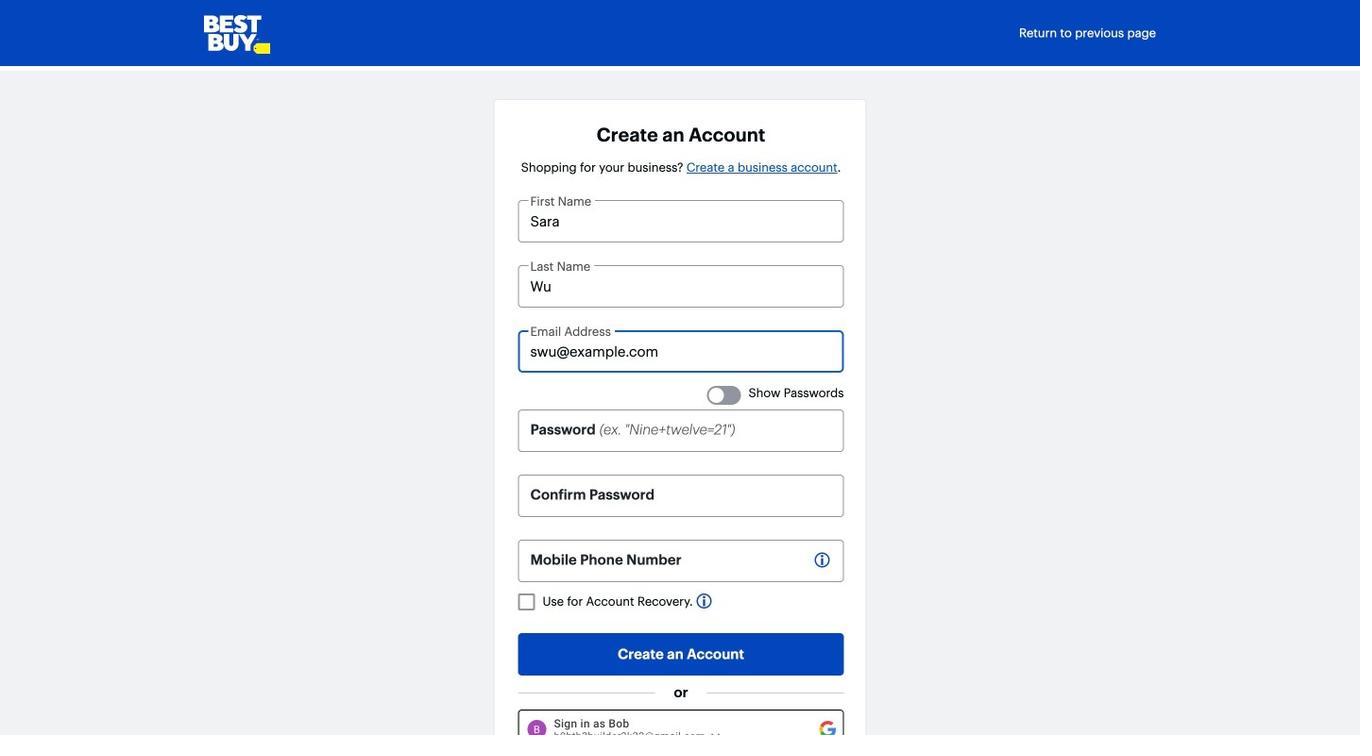 Task type: locate. For each thing, give the bounding box(es) containing it.
1 vertical spatial   password field
[[518, 475, 844, 518]]

0 vertical spatial   password field
[[518, 410, 844, 453]]

1 vertical spatial   text field
[[518, 265, 844, 308]]

0 vertical spatial   text field
[[518, 200, 844, 243]]

  telephone field
[[518, 540, 844, 583]]

2   text field from the top
[[518, 265, 844, 308]]

None email field
[[518, 331, 844, 373]]

  password field
[[518, 410, 844, 453], [518, 475, 844, 518]]

  text field
[[518, 200, 844, 243], [518, 265, 844, 308]]



Task type: vqa. For each thing, say whether or not it's contained in the screenshot.
the promo
no



Task type: describe. For each thing, give the bounding box(es) containing it.
best buy home image
[[204, 0, 270, 66]]

mobile phone number info image
[[815, 553, 830, 568]]

2   password field from the top
[[518, 475, 844, 518]]

Use this mobile number for Account Recovery. checkbox
[[518, 594, 535, 611]]

1   password field from the top
[[518, 410, 844, 453]]

account recovery phone info image
[[697, 594, 712, 609]]

1   text field from the top
[[518, 200, 844, 243]]



